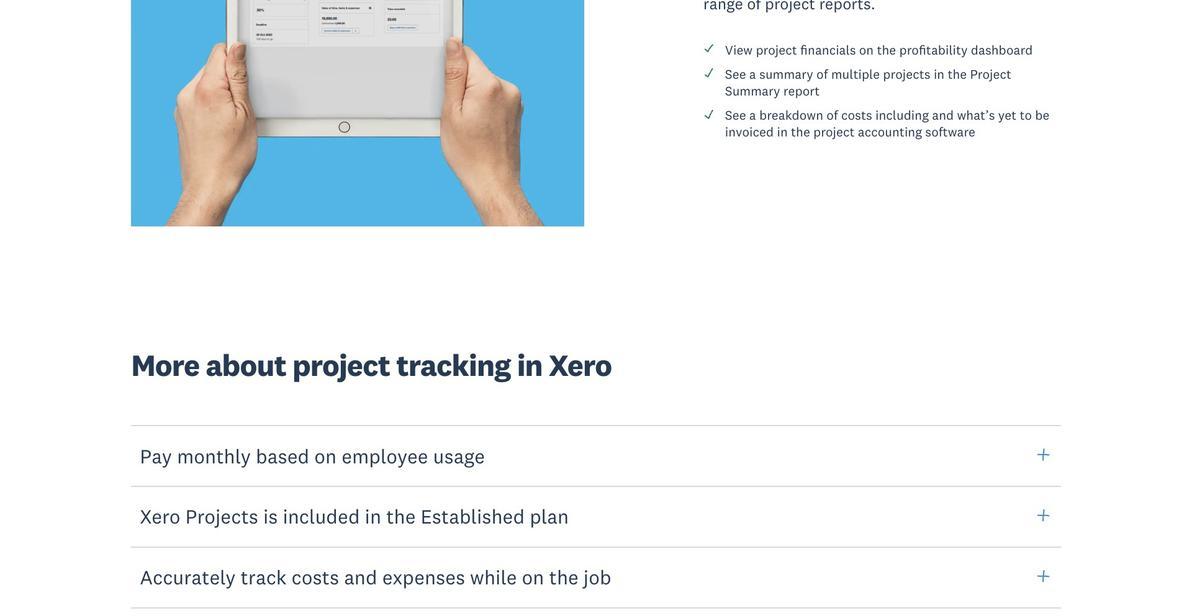 Task type: locate. For each thing, give the bounding box(es) containing it.
0 vertical spatial included image
[[703, 43, 715, 54]]

0 vertical spatial a
[[749, 66, 756, 82]]

project
[[756, 41, 797, 58], [813, 124, 855, 140], [292, 347, 390, 384]]

summary
[[725, 83, 780, 99]]

and up software
[[932, 107, 954, 123]]

see
[[725, 66, 746, 82], [725, 107, 746, 123]]

view project financials on the profitability dashboard
[[725, 41, 1033, 58]]

accurately
[[140, 565, 236, 590]]

2 see from the top
[[725, 107, 746, 123]]

on right while
[[522, 565, 544, 590]]

a for summary
[[749, 66, 756, 82]]

included image for view project financials on the profitability dashboard
[[703, 43, 715, 54]]

1 vertical spatial xero
[[140, 504, 180, 529]]

see inside see a breakdown of costs including and what's yet to be invoiced in the project accounting software
[[725, 107, 746, 123]]

pay monthly based on employee usage button
[[131, 425, 1061, 488]]

3 included image from the top
[[703, 108, 715, 120]]

0 horizontal spatial costs
[[292, 565, 339, 590]]

2 horizontal spatial on
[[859, 41, 874, 58]]

0 vertical spatial and
[[932, 107, 954, 123]]

0 horizontal spatial and
[[344, 565, 377, 590]]

of inside see a breakdown of costs including and what's yet to be invoiced in the project accounting software
[[827, 107, 838, 123]]

a up summary
[[749, 66, 756, 82]]

see inside see a summary of multiple projects in the project summary report
[[725, 66, 746, 82]]

based
[[256, 444, 309, 469]]

costs down see a summary of multiple projects in the project summary report
[[841, 107, 872, 123]]

more
[[131, 347, 199, 384]]

0 vertical spatial on
[[859, 41, 874, 58]]

established
[[421, 504, 525, 529]]

the
[[877, 41, 896, 58], [948, 66, 967, 82], [791, 124, 810, 140], [386, 504, 416, 529], [549, 565, 579, 590]]

on right the based
[[314, 444, 337, 469]]

yet
[[998, 107, 1017, 123]]

track
[[241, 565, 287, 590]]

see up summary
[[725, 66, 746, 82]]

see up invoiced at the top right
[[725, 107, 746, 123]]

0 vertical spatial of
[[817, 66, 828, 82]]

on for the
[[859, 41, 874, 58]]

0 horizontal spatial on
[[314, 444, 337, 469]]

1 vertical spatial project
[[813, 124, 855, 140]]

0 vertical spatial see
[[725, 66, 746, 82]]

xero inside dropdown button
[[140, 504, 180, 529]]

about
[[206, 347, 286, 384]]

1 vertical spatial a
[[749, 107, 756, 123]]

costs
[[841, 107, 872, 123], [292, 565, 339, 590]]

2 a from the top
[[749, 107, 756, 123]]

be
[[1035, 107, 1050, 123]]

financials
[[800, 41, 856, 58]]

1 vertical spatial on
[[314, 444, 337, 469]]

pay monthly based on employee usage
[[140, 444, 485, 469]]

on inside accurately track costs and expenses while on the job dropdown button
[[522, 565, 544, 590]]

0 vertical spatial project
[[756, 41, 797, 58]]

the inside see a breakdown of costs including and what's yet to be invoiced in the project accounting software
[[791, 124, 810, 140]]

1 a from the top
[[749, 66, 756, 82]]

a inside see a summary of multiple projects in the project summary report
[[749, 66, 756, 82]]

1 see from the top
[[725, 66, 746, 82]]

on
[[859, 41, 874, 58], [314, 444, 337, 469], [522, 565, 544, 590]]

and inside dropdown button
[[344, 565, 377, 590]]

accurately track costs and expenses while on the job button
[[131, 547, 1061, 609]]

0 vertical spatial xero
[[549, 347, 612, 384]]

2 vertical spatial project
[[292, 347, 390, 384]]

included image for see a breakdown of costs including and what's yet to be invoiced in the project accounting software
[[703, 108, 715, 120]]

monthly
[[177, 444, 251, 469]]

1 horizontal spatial costs
[[841, 107, 872, 123]]

see for see a breakdown of costs including and what's yet to be invoiced in the project accounting software
[[725, 107, 746, 123]]

of
[[817, 66, 828, 82], [827, 107, 838, 123]]

a inside see a breakdown of costs including and what's yet to be invoiced in the project accounting software
[[749, 107, 756, 123]]

1 vertical spatial costs
[[292, 565, 339, 590]]

a
[[749, 66, 756, 82], [749, 107, 756, 123]]

expenses
[[382, 565, 465, 590]]

1 vertical spatial see
[[725, 107, 746, 123]]

in inside see a summary of multiple projects in the project summary report
[[934, 66, 945, 82]]

accounting
[[858, 124, 922, 140]]

and
[[932, 107, 954, 123], [344, 565, 377, 590]]

1 vertical spatial of
[[827, 107, 838, 123]]

in inside dropdown button
[[365, 504, 381, 529]]

view
[[725, 41, 753, 58]]

costs inside see a breakdown of costs including and what's yet to be invoiced in the project accounting software
[[841, 107, 872, 123]]

of inside see a summary of multiple projects in the project summary report
[[817, 66, 828, 82]]

included image
[[703, 43, 715, 54], [703, 67, 715, 78], [703, 108, 715, 120]]

1 vertical spatial included image
[[703, 67, 715, 78]]

of down financials
[[817, 66, 828, 82]]

and down xero projects is included in the established plan
[[344, 565, 377, 590]]

2 vertical spatial on
[[522, 565, 544, 590]]

project
[[970, 66, 1012, 82]]

2 included image from the top
[[703, 67, 715, 78]]

xero
[[549, 347, 612, 384], [140, 504, 180, 529]]

0 horizontal spatial xero
[[140, 504, 180, 529]]

1 horizontal spatial on
[[522, 565, 544, 590]]

on up multiple
[[859, 41, 874, 58]]

0 vertical spatial costs
[[841, 107, 872, 123]]

in
[[934, 66, 945, 82], [777, 124, 788, 140], [517, 347, 543, 384], [365, 504, 381, 529]]

summary
[[759, 66, 813, 82]]

costs right the track
[[292, 565, 339, 590]]

a for breakdown
[[749, 107, 756, 123]]

1 horizontal spatial project
[[756, 41, 797, 58]]

see a summary of multiple projects in the project summary report
[[725, 66, 1012, 99]]

1 horizontal spatial and
[[932, 107, 954, 123]]

0 horizontal spatial project
[[292, 347, 390, 384]]

2 vertical spatial included image
[[703, 108, 715, 120]]

in inside see a breakdown of costs including and what's yet to be invoiced in the project accounting software
[[777, 124, 788, 140]]

2 horizontal spatial project
[[813, 124, 855, 140]]

1 included image from the top
[[703, 43, 715, 54]]

is
[[263, 504, 278, 529]]

a up invoiced at the top right
[[749, 107, 756, 123]]

of right breakdown
[[827, 107, 838, 123]]

on inside pay monthly based on employee usage dropdown button
[[314, 444, 337, 469]]

multiple
[[831, 66, 880, 82]]

projects
[[185, 504, 258, 529]]

1 vertical spatial and
[[344, 565, 377, 590]]



Task type: vqa. For each thing, say whether or not it's contained in the screenshot.
the bottom "software"
no



Task type: describe. For each thing, give the bounding box(es) containing it.
projects
[[883, 66, 931, 82]]

xero projects is included in the established plan button
[[131, 486, 1061, 548]]

including
[[876, 107, 929, 123]]

plan
[[530, 504, 569, 529]]

what's
[[957, 107, 995, 123]]

tracking
[[396, 347, 511, 384]]

employee
[[342, 444, 428, 469]]

breakdown
[[759, 107, 823, 123]]

two hands hold a tablet that displays the project profitability dashboard in xero's project accounting software. image
[[131, 0, 584, 227]]

usage
[[433, 444, 485, 469]]

invoiced
[[725, 124, 774, 140]]

to
[[1020, 107, 1032, 123]]

job
[[584, 565, 611, 590]]

of for costs
[[827, 107, 838, 123]]

on for employee
[[314, 444, 337, 469]]

costs inside dropdown button
[[292, 565, 339, 590]]

report
[[784, 83, 820, 99]]

xero projects is included in the established plan
[[140, 504, 569, 529]]

while
[[470, 565, 517, 590]]

dashboard
[[971, 41, 1033, 58]]

of for multiple
[[817, 66, 828, 82]]

project inside see a breakdown of costs including and what's yet to be invoiced in the project accounting software
[[813, 124, 855, 140]]

the inside see a summary of multiple projects in the project summary report
[[948, 66, 967, 82]]

accurately track costs and expenses while on the job
[[140, 565, 611, 590]]

pay
[[140, 444, 172, 469]]

see a breakdown of costs including and what's yet to be invoiced in the project accounting software
[[725, 107, 1050, 140]]

profitability
[[899, 41, 968, 58]]

and inside see a breakdown of costs including and what's yet to be invoiced in the project accounting software
[[932, 107, 954, 123]]

see for see a summary of multiple projects in the project summary report
[[725, 66, 746, 82]]

more about project tracking in xero
[[131, 347, 612, 384]]

1 horizontal spatial xero
[[549, 347, 612, 384]]

software
[[925, 124, 976, 140]]

included
[[283, 504, 360, 529]]

included image for see a summary of multiple projects in the project summary report
[[703, 67, 715, 78]]



